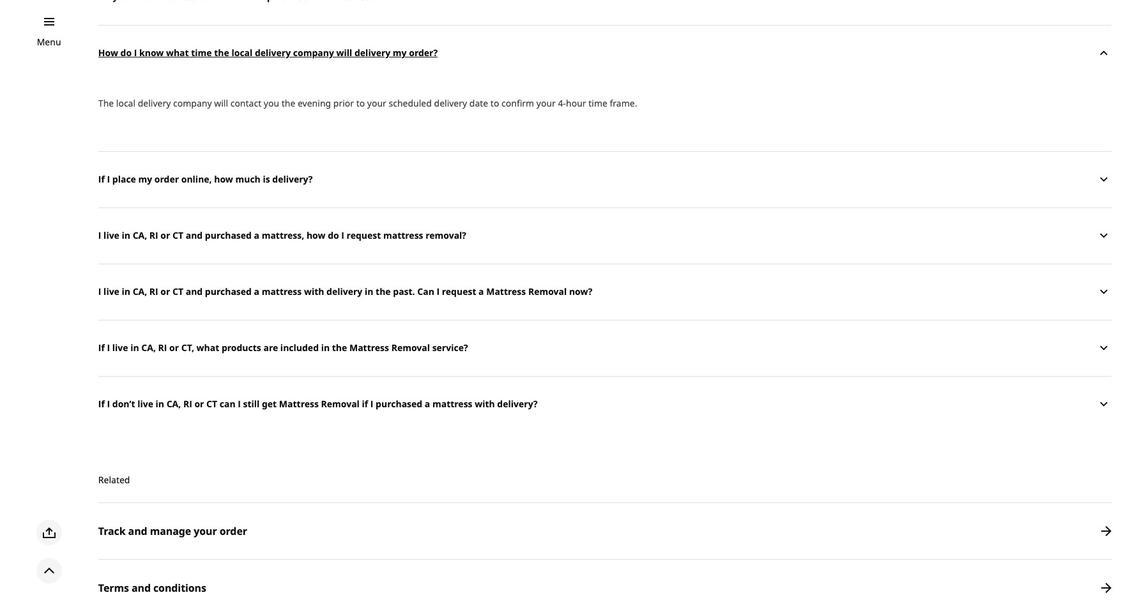 Task type: locate. For each thing, give the bounding box(es) containing it.
0 horizontal spatial delivery?
[[272, 173, 313, 185]]

confirm
[[502, 97, 534, 109]]

0 vertical spatial if
[[98, 173, 105, 185]]

2 vertical spatial if
[[98, 398, 105, 410]]

scheduled
[[389, 97, 432, 109]]

ct inside dropdown button
[[173, 230, 183, 242]]

the
[[98, 97, 114, 109]]

ct up ct,
[[173, 286, 183, 298]]

0 vertical spatial request
[[347, 230, 381, 242]]

1 vertical spatial mattress
[[349, 342, 389, 354]]

if i don't live in ca, ri or ct can i still get mattress removal if i purchased a mattress with delivery?
[[98, 398, 538, 410]]

local
[[232, 47, 253, 59], [116, 97, 136, 109]]

2 to from the left
[[491, 97, 499, 109]]

1 horizontal spatial request
[[442, 286, 476, 298]]

the inside how do i know what time the local delivery company will delivery my order? dropdown button
[[214, 47, 229, 59]]

request up i live in ca, ri or ct and purchased a mattress with delivery in the past. can i request a mattress removal now?
[[347, 230, 381, 242]]

ca,
[[133, 230, 147, 242], [133, 286, 147, 298], [141, 342, 156, 354], [167, 398, 181, 410]]

1 vertical spatial what
[[197, 342, 219, 354]]

request right the can
[[442, 286, 476, 298]]

i live in ca, ri or ct and purchased a mattress with delivery in the past. can i request a mattress removal now? button
[[98, 264, 1112, 320]]

ri inside if i live in ca, ri or ct, what products are included in the mattress removal service? dropdown button
[[158, 342, 167, 354]]

0 vertical spatial mattress
[[383, 230, 423, 242]]

0 vertical spatial company
[[293, 47, 334, 59]]

a left mattress,
[[254, 230, 259, 242]]

with
[[304, 286, 324, 298], [475, 398, 495, 410]]

1 horizontal spatial delivery?
[[497, 398, 538, 410]]

your
[[367, 97, 387, 109], [537, 97, 556, 109], [194, 524, 217, 539]]

my right place
[[138, 173, 152, 185]]

0 vertical spatial time
[[191, 47, 212, 59]]

order
[[155, 173, 179, 185], [220, 524, 247, 539]]

removal left now? at the top right of page
[[528, 286, 567, 298]]

2 horizontal spatial your
[[537, 97, 556, 109]]

mattress
[[383, 230, 423, 242], [262, 286, 302, 298], [433, 398, 473, 410]]

how do i know what time the local delivery company will delivery my order? button
[[98, 25, 1112, 81]]

2 vertical spatial mattress
[[279, 398, 319, 410]]

1 vertical spatial local
[[116, 97, 136, 109]]

don't
[[112, 398, 135, 410]]

time inside dropdown button
[[191, 47, 212, 59]]

purchased for mattress
[[205, 286, 252, 298]]

2 if from the top
[[98, 342, 105, 354]]

will
[[336, 47, 352, 59], [214, 97, 228, 109]]

removal left if
[[321, 398, 360, 410]]

1 horizontal spatial order
[[220, 524, 247, 539]]

1 horizontal spatial what
[[197, 342, 219, 354]]

know
[[139, 47, 164, 59]]

and down online,
[[186, 230, 203, 242]]

ri
[[149, 230, 158, 242], [149, 286, 158, 298], [158, 342, 167, 354], [183, 398, 192, 410]]

how left much
[[214, 173, 233, 185]]

delivery
[[255, 47, 291, 59], [355, 47, 391, 59], [138, 97, 171, 109], [434, 97, 467, 109], [327, 286, 363, 298]]

ct
[[173, 230, 183, 242], [173, 286, 183, 298], [206, 398, 217, 410]]

if for if i don't live in ca, ri or ct can i still get mattress removal if i purchased a mattress with delivery?
[[98, 398, 105, 410]]

do inside dropdown button
[[328, 230, 339, 242]]

3 if from the top
[[98, 398, 105, 410]]

hour
[[566, 97, 586, 109]]

1 if from the top
[[98, 173, 105, 185]]

do right mattress,
[[328, 230, 339, 242]]

now?
[[569, 286, 593, 298]]

0 horizontal spatial to
[[356, 97, 365, 109]]

0 vertical spatial will
[[336, 47, 352, 59]]

1 vertical spatial request
[[442, 286, 476, 298]]

live inside dropdown button
[[104, 230, 119, 242]]

2 vertical spatial mattress
[[433, 398, 473, 410]]

order left online,
[[155, 173, 179, 185]]

0 vertical spatial purchased
[[205, 230, 252, 242]]

and
[[186, 230, 203, 242], [186, 286, 203, 298], [128, 524, 147, 539], [132, 581, 151, 595]]

in
[[122, 230, 130, 242], [122, 286, 130, 298], [365, 286, 373, 298], [130, 342, 139, 354], [321, 342, 330, 354], [156, 398, 164, 410]]

1 vertical spatial will
[[214, 97, 228, 109]]

0 horizontal spatial what
[[166, 47, 189, 59]]

mattress left removal?
[[383, 230, 423, 242]]

1 horizontal spatial do
[[328, 230, 339, 242]]

the inside if i live in ca, ri or ct, what products are included in the mattress removal service? dropdown button
[[332, 342, 347, 354]]

purchased inside dropdown button
[[205, 230, 252, 242]]

much
[[235, 173, 261, 185]]

related
[[98, 474, 130, 486]]

removal
[[528, 286, 567, 298], [391, 342, 430, 354], [321, 398, 360, 410]]

0 vertical spatial do
[[120, 47, 132, 59]]

how inside dropdown button
[[214, 173, 233, 185]]

your left 4-
[[537, 97, 556, 109]]

order inside track and manage your order link
[[220, 524, 247, 539]]

1 to from the left
[[356, 97, 365, 109]]

1 vertical spatial purchased
[[205, 286, 252, 298]]

your right the manage
[[194, 524, 217, 539]]

company left contact
[[173, 97, 212, 109]]

1 vertical spatial time
[[589, 97, 608, 109]]

0 horizontal spatial do
[[120, 47, 132, 59]]

0 horizontal spatial company
[[173, 97, 212, 109]]

0 horizontal spatial removal
[[321, 398, 360, 410]]

will left contact
[[214, 97, 228, 109]]

1 horizontal spatial to
[[491, 97, 499, 109]]

to right date
[[491, 97, 499, 109]]

1 vertical spatial how
[[307, 230, 326, 242]]

still
[[243, 398, 260, 410]]

do right how at the left top of the page
[[120, 47, 132, 59]]

and up ct,
[[186, 286, 203, 298]]

0 vertical spatial ct
[[173, 230, 183, 242]]

your right prior
[[367, 97, 387, 109]]

mattress
[[486, 286, 526, 298], [349, 342, 389, 354], [279, 398, 319, 410]]

company up 'evening'
[[293, 47, 334, 59]]

ca, inside dropdown button
[[133, 230, 147, 242]]

company
[[293, 47, 334, 59], [173, 97, 212, 109]]

2 horizontal spatial removal
[[528, 286, 567, 298]]

to
[[356, 97, 365, 109], [491, 97, 499, 109]]

0 horizontal spatial how
[[214, 173, 233, 185]]

can
[[417, 286, 434, 298]]

0 vertical spatial my
[[393, 47, 407, 59]]

2 horizontal spatial mattress
[[486, 286, 526, 298]]

order inside if i place my order online, how much is delivery? dropdown button
[[155, 173, 179, 185]]

what
[[166, 47, 189, 59], [197, 342, 219, 354]]

1 vertical spatial order
[[220, 524, 247, 539]]

purchased up products
[[205, 286, 252, 298]]

time
[[191, 47, 212, 59], [589, 97, 608, 109]]

what right the know
[[166, 47, 189, 59]]

purchased right if
[[376, 398, 423, 410]]

0 vertical spatial local
[[232, 47, 253, 59]]

local up contact
[[232, 47, 253, 59]]

my
[[393, 47, 407, 59], [138, 173, 152, 185]]

live
[[104, 230, 119, 242], [104, 286, 119, 298], [112, 342, 128, 354], [137, 398, 153, 410]]

0 vertical spatial with
[[304, 286, 324, 298]]

i
[[134, 47, 137, 59], [107, 173, 110, 185], [98, 230, 101, 242], [341, 230, 344, 242], [98, 286, 101, 298], [437, 286, 440, 298], [107, 342, 110, 354], [107, 398, 110, 410], [238, 398, 241, 410], [371, 398, 373, 410]]

2 vertical spatial purchased
[[376, 398, 423, 410]]

1 horizontal spatial my
[[393, 47, 407, 59]]

if for if i place my order online, how much is delivery?
[[98, 173, 105, 185]]

1 vertical spatial removal
[[391, 342, 430, 354]]

do inside dropdown button
[[120, 47, 132, 59]]

1 horizontal spatial with
[[475, 398, 495, 410]]

contact
[[230, 97, 261, 109]]

conditions
[[153, 581, 206, 595]]

mattress inside dropdown button
[[383, 230, 423, 242]]

purchased
[[205, 230, 252, 242], [205, 286, 252, 298], [376, 398, 423, 410]]

time right hour
[[589, 97, 608, 109]]

1 horizontal spatial removal
[[391, 342, 430, 354]]

service?
[[432, 342, 468, 354]]

in inside if i don't live in ca, ri or ct can i still get mattress removal if i purchased a mattress with delivery? dropdown button
[[156, 398, 164, 410]]

0 horizontal spatial my
[[138, 173, 152, 185]]

0 vertical spatial removal
[[528, 286, 567, 298]]

delivery right the
[[138, 97, 171, 109]]

if i live in ca, ri or ct, what products are included in the mattress removal service? button
[[98, 320, 1112, 376]]

0 horizontal spatial request
[[347, 230, 381, 242]]

1 horizontal spatial local
[[232, 47, 253, 59]]

place
[[112, 173, 136, 185]]

0 horizontal spatial with
[[304, 286, 324, 298]]

ri inside if i don't live in ca, ri or ct can i still get mattress removal if i purchased a mattress with delivery? dropdown button
[[183, 398, 192, 410]]

purchased for mattress,
[[205, 230, 252, 242]]

0 vertical spatial delivery?
[[272, 173, 313, 185]]

i live in ca, ri or ct and purchased a mattress, how do i request mattress removal?
[[98, 230, 466, 242]]

prior
[[333, 97, 354, 109]]

if
[[98, 173, 105, 185], [98, 342, 105, 354], [98, 398, 105, 410]]

0 vertical spatial what
[[166, 47, 189, 59]]

order right the manage
[[220, 524, 247, 539]]

0 vertical spatial order
[[155, 173, 179, 185]]

date
[[470, 97, 488, 109]]

1 vertical spatial ct
[[173, 286, 183, 298]]

removal?
[[426, 230, 466, 242]]

local right the
[[116, 97, 136, 109]]

ct down online,
[[173, 230, 183, 242]]

ri inside i live in ca, ri or ct and purchased a mattress, how do i request mattress removal? dropdown button
[[149, 230, 158, 242]]

a
[[254, 230, 259, 242], [254, 286, 259, 298], [479, 286, 484, 298], [425, 398, 430, 410]]

0 horizontal spatial will
[[214, 97, 228, 109]]

delivery up you
[[255, 47, 291, 59]]

1 horizontal spatial will
[[336, 47, 352, 59]]

mattress down i live in ca, ri or ct and purchased a mattress, how do i request mattress removal?
[[262, 286, 302, 298]]

1 vertical spatial with
[[475, 398, 495, 410]]

1 horizontal spatial company
[[293, 47, 334, 59]]

time right the know
[[191, 47, 212, 59]]

purchased left mattress,
[[205, 230, 252, 242]]

0 vertical spatial how
[[214, 173, 233, 185]]

rotate 180 image
[[1097, 46, 1112, 61]]

track and manage your order
[[98, 524, 247, 539]]

1 vertical spatial mattress
[[262, 286, 302, 298]]

request
[[347, 230, 381, 242], [442, 286, 476, 298]]

delivery?
[[272, 173, 313, 185], [497, 398, 538, 410]]

how right mattress,
[[307, 230, 326, 242]]

0 horizontal spatial time
[[191, 47, 212, 59]]

and right terms
[[132, 581, 151, 595]]

if i place my order online, how much is delivery? button
[[98, 151, 1112, 208]]

how
[[214, 173, 233, 185], [307, 230, 326, 242]]

what right ct,
[[197, 342, 219, 354]]

the
[[214, 47, 229, 59], [282, 97, 295, 109], [376, 286, 391, 298], [332, 342, 347, 354]]

do
[[120, 47, 132, 59], [328, 230, 339, 242]]

in inside i live in ca, ri or ct and purchased a mattress, how do i request mattress removal? dropdown button
[[122, 230, 130, 242]]

to right prior
[[356, 97, 365, 109]]

manage
[[150, 524, 191, 539]]

1 vertical spatial if
[[98, 342, 105, 354]]

mattress down service?
[[433, 398, 473, 410]]

ct left can
[[206, 398, 217, 410]]

or
[[161, 230, 170, 242], [161, 286, 170, 298], [169, 342, 179, 354], [195, 398, 204, 410]]

with inside i live in ca, ri or ct and purchased a mattress with delivery in the past. can i request a mattress removal now? dropdown button
[[304, 286, 324, 298]]

will up prior
[[336, 47, 352, 59]]

1 vertical spatial do
[[328, 230, 339, 242]]

my left the order?
[[393, 47, 407, 59]]

1 horizontal spatial how
[[307, 230, 326, 242]]

evening
[[298, 97, 331, 109]]

0 horizontal spatial order
[[155, 173, 179, 185]]

1 horizontal spatial mattress
[[383, 230, 423, 242]]

removal left service?
[[391, 342, 430, 354]]



Task type: vqa. For each thing, say whether or not it's contained in the screenshot.
has to the right
no



Task type: describe. For each thing, give the bounding box(es) containing it.
get
[[262, 398, 277, 410]]

ri inside i live in ca, ri or ct and purchased a mattress with delivery in the past. can i request a mattress removal now? dropdown button
[[149, 286, 158, 298]]

0 horizontal spatial mattress
[[279, 398, 319, 410]]

if i don't live in ca, ri or ct can i still get mattress removal if i purchased a mattress with delivery? button
[[98, 376, 1112, 432]]

0 horizontal spatial local
[[116, 97, 136, 109]]

ct,
[[181, 342, 194, 354]]

delivery left past.
[[327, 286, 363, 298]]

with inside if i don't live in ca, ri or ct can i still get mattress removal if i purchased a mattress with delivery? dropdown button
[[475, 398, 495, 410]]

menu button
[[37, 35, 61, 49]]

0 horizontal spatial mattress
[[262, 286, 302, 298]]

delivery up the local delivery company will contact you the evening prior to your scheduled delivery date to confirm your 4-hour time frame.
[[355, 47, 391, 59]]

1 horizontal spatial mattress
[[349, 342, 389, 354]]

i live in ca, ri or ct and purchased a mattress, how do i request mattress removal? button
[[98, 208, 1112, 264]]

a right if
[[425, 398, 430, 410]]

2 horizontal spatial mattress
[[433, 398, 473, 410]]

and inside dropdown button
[[186, 230, 203, 242]]

what inside how do i know what time the local delivery company will delivery my order? dropdown button
[[166, 47, 189, 59]]

mattress,
[[262, 230, 304, 242]]

order for your
[[220, 524, 247, 539]]

and right 'track'
[[128, 524, 147, 539]]

ct for i live in ca, ri or ct and purchased a mattress, how do i request mattress removal?
[[173, 230, 183, 242]]

you
[[264, 97, 279, 109]]

1 horizontal spatial time
[[589, 97, 608, 109]]

0 vertical spatial mattress
[[486, 286, 526, 298]]

2 vertical spatial ct
[[206, 398, 217, 410]]

how
[[98, 47, 118, 59]]

what inside if i live in ca, ri or ct, what products are included in the mattress removal service? dropdown button
[[197, 342, 219, 354]]

terms and conditions link
[[98, 560, 1120, 610]]

are
[[264, 342, 278, 354]]

delivery left date
[[434, 97, 467, 109]]

2 vertical spatial removal
[[321, 398, 360, 410]]

a right the can
[[479, 286, 484, 298]]

1 vertical spatial company
[[173, 97, 212, 109]]

online,
[[181, 173, 212, 185]]

the inside i live in ca, ri or ct and purchased a mattress with delivery in the past. can i request a mattress removal now? dropdown button
[[376, 286, 391, 298]]

1 vertical spatial delivery?
[[497, 398, 538, 410]]

menu
[[37, 36, 61, 48]]

if for if i live in ca, ri or ct, what products are included in the mattress removal service?
[[98, 342, 105, 354]]

products
[[222, 342, 261, 354]]

the local delivery company will contact you the evening prior to your scheduled delivery date to confirm your 4-hour time frame.
[[98, 97, 637, 109]]

1 vertical spatial my
[[138, 173, 152, 185]]

request inside dropdown button
[[347, 230, 381, 242]]

request inside dropdown button
[[442, 286, 476, 298]]

ct for i live in ca, ri or ct and purchased a mattress with delivery in the past. can i request a mattress removal now?
[[173, 286, 183, 298]]

if
[[362, 398, 368, 410]]

frame.
[[610, 97, 637, 109]]

track
[[98, 524, 126, 539]]

how inside dropdown button
[[307, 230, 326, 242]]

company inside dropdown button
[[293, 47, 334, 59]]

order for my
[[155, 173, 179, 185]]

terms
[[98, 581, 129, 595]]

or inside dropdown button
[[161, 230, 170, 242]]

a inside dropdown button
[[254, 230, 259, 242]]

past.
[[393, 286, 415, 298]]

if i live in ca, ri or ct, what products are included in the mattress removal service?
[[98, 342, 468, 354]]

if i place my order online, how much is delivery?
[[98, 173, 313, 185]]

is
[[263, 173, 270, 185]]

and inside dropdown button
[[186, 286, 203, 298]]

track and manage your order link
[[98, 503, 1120, 560]]

local inside dropdown button
[[232, 47, 253, 59]]

will inside how do i know what time the local delivery company will delivery my order? dropdown button
[[336, 47, 352, 59]]

how do i know what time the local delivery company will delivery my order?
[[98, 47, 438, 59]]

1 horizontal spatial your
[[367, 97, 387, 109]]

i live in ca, ri or ct and purchased a mattress with delivery in the past. can i request a mattress removal now?
[[98, 286, 593, 298]]

included
[[280, 342, 319, 354]]

a up products
[[254, 286, 259, 298]]

0 horizontal spatial your
[[194, 524, 217, 539]]

order?
[[409, 47, 438, 59]]

can
[[220, 398, 236, 410]]

terms and conditions
[[98, 581, 206, 595]]

4-
[[558, 97, 566, 109]]



